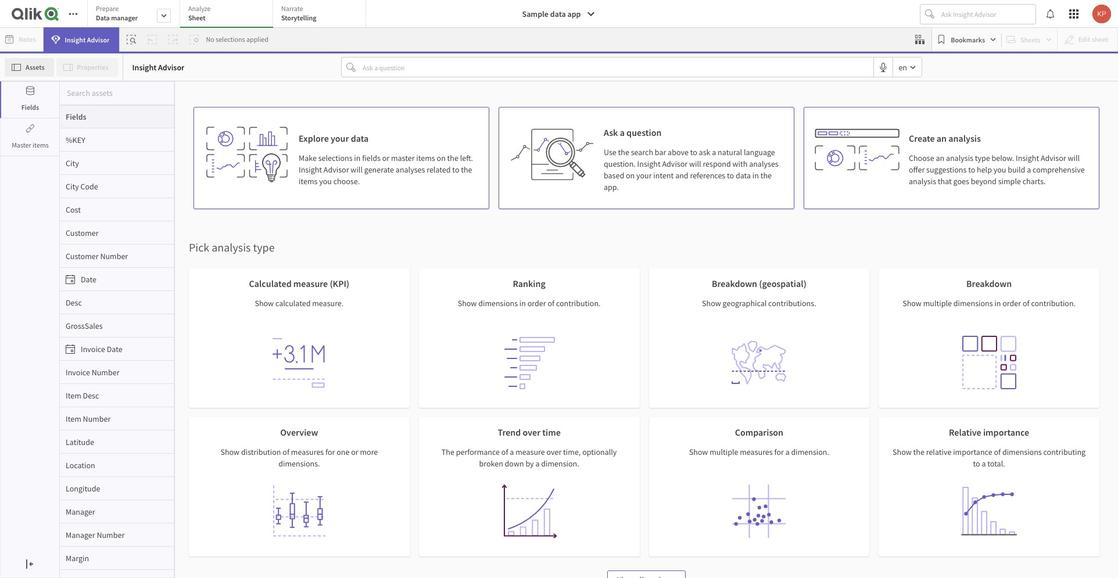 Task type: describe. For each thing, give the bounding box(es) containing it.
1 order from the left
[[528, 298, 546, 309]]

to inside the . save any insights you discover to this sheet.
[[424, 408, 431, 419]]

app.
[[604, 182, 619, 192]]

calculated measure (kpi)
[[249, 278, 350, 290]]

manager button
[[60, 507, 174, 517]]

below
[[490, 202, 526, 220]]

create for create an analysis
[[909, 133, 935, 144]]

the inside 'show the relative importance of dimensions contributing to a total.'
[[914, 447, 925, 458]]

show geographical contributions.
[[703, 298, 817, 309]]

Search assets text field
[[60, 83, 174, 104]]

build inside to start creating visualizations and build your new sheet.
[[747, 377, 764, 387]]

directly
[[410, 359, 435, 370]]

an for choose an analysis type below. insight advisor will offer suggestions to help you build a comprehensive analysis that goes beyond simple charts.
[[936, 153, 945, 163]]

0 vertical spatial date
[[81, 274, 97, 285]]

comparison
[[735, 427, 784, 438]]

data inside button
[[551, 9, 566, 19]]

choose for choose an analysis type below. insight advisor will offer suggestions to help you build a comprehensive analysis that goes beyond simple charts.
[[909, 153, 935, 163]]

you inside make selections in fields or master items on the left. insight advisor will generate analyses related to the items you choose.
[[319, 176, 332, 187]]

explore for explore your data directly or let qlik generate insights for you with
[[349, 359, 374, 370]]

and inside to start creating visualizations and build your new sheet.
[[732, 377, 745, 387]]

show calculated measure.
[[255, 298, 344, 309]]

to inside make selections in fields or master items on the left. insight advisor will generate analyses related to the items you choose.
[[453, 165, 460, 175]]

comprehensive
[[1033, 165, 1085, 175]]

customer number
[[66, 251, 128, 261]]

relative
[[950, 427, 982, 438]]

ask for ask a question
[[604, 127, 618, 138]]

help
[[978, 165, 993, 175]]

advisor inside the choose an analysis type below. insight advisor will offer suggestions to help you build a comprehensive analysis that goes beyond simple charts.
[[1041, 153, 1067, 163]]

fields
[[362, 153, 381, 163]]

can
[[551, 393, 563, 403]]

sheet
[[709, 361, 727, 370]]

with inside use the search bar above to ask a natural language question. insight advisor will respond with analyses based on your intent and references to data in the app.
[[733, 159, 748, 169]]

advisor inside make selections in fields or master items on the left. insight advisor will generate analyses related to the items you choose.
[[324, 165, 349, 175]]

more
[[360, 447, 378, 458]]

or inside the show distribution of measures for one or more dimensions.
[[351, 447, 359, 458]]

insight advisor button
[[43, 27, 119, 52]]

city code button
[[60, 181, 174, 192]]

invoice date
[[81, 344, 122, 354]]

to inside . any found insights can be saved to this sheet.
[[596, 393, 603, 403]]

%key button
[[60, 135, 174, 145]]

new for create
[[696, 336, 713, 348]]

and inside use the search bar above to ask a natural language question. insight advisor will respond with analyses based on your intent and references to data in the app.
[[676, 170, 689, 181]]

or for fields
[[382, 153, 390, 163]]

0 horizontal spatial dimensions
[[479, 298, 518, 309]]

measure inside the performance of a measure over time, optionally broken down by a dimension.
[[516, 447, 545, 458]]

number for invoice number
[[92, 367, 120, 378]]

based
[[604, 170, 625, 181]]

for inside "explore your data directly or let qlik generate insights for you with"
[[419, 375, 428, 386]]

by
[[526, 459, 534, 469]]

applied
[[247, 35, 269, 44]]

city button
[[60, 158, 174, 168]]

1 master items button from the left
[[0, 119, 59, 156]]

breakdown for breakdown (geospatial)
[[712, 278, 758, 290]]

menu inside choose an option below to get started adding to this sheet... application
[[60, 129, 174, 579]]

geographical
[[723, 298, 767, 309]]

create an analysis
[[909, 133, 982, 144]]

creating
[[655, 377, 682, 387]]

in inside use the search bar above to ask a natural language question. insight advisor will respond with analyses based on your intent and references to data in the app.
[[753, 170, 759, 181]]

ask
[[699, 147, 711, 158]]

found
[[501, 393, 521, 403]]

dimensions inside 'show the relative importance of dimensions contributing to a total.'
[[1003, 447, 1042, 458]]

1 horizontal spatial date
[[107, 344, 122, 354]]

0 horizontal spatial fields
[[21, 103, 39, 112]]

sheet
[[188, 13, 206, 22]]

create for create new analytics
[[668, 336, 694, 348]]

search
[[631, 147, 654, 158]]

2 horizontal spatial for
[[775, 447, 784, 458]]

manager for manager
[[66, 507, 95, 517]]

dimensions.
[[279, 459, 320, 469]]

smart search image
[[127, 35, 136, 44]]

0 vertical spatial importance
[[984, 427, 1030, 438]]

1 vertical spatial desc
[[83, 390, 99, 401]]

overview
[[280, 427, 318, 438]]

your up choose. at the top of page
[[331, 133, 349, 144]]

show multiple measures for a dimension.
[[690, 447, 830, 458]]

offer
[[909, 165, 925, 175]]

explore for explore the data
[[377, 336, 407, 348]]

insight advisor inside insight advisor dropdown button
[[65, 35, 110, 44]]

of inside the performance of a measure over time, optionally broken down by a dimension.
[[502, 447, 509, 458]]

number for item number
[[83, 414, 111, 424]]

sample
[[522, 9, 549, 19]]

assets button
[[5, 58, 54, 76]]

the up question.
[[618, 147, 630, 158]]

1 horizontal spatial items
[[299, 176, 318, 187]]

calculated
[[249, 278, 292, 290]]

code
[[81, 181, 98, 192]]

1 horizontal spatial insight advisor
[[132, 62, 185, 72]]

no
[[206, 35, 214, 44]]

%key
[[66, 135, 85, 145]]

0 vertical spatial over
[[523, 427, 541, 438]]

the down question?
[[570, 359, 581, 370]]

analyze
[[188, 4, 211, 13]]

manager number
[[66, 530, 125, 541]]

sheet. for new
[[716, 393, 736, 403]]

broken
[[479, 459, 503, 469]]

en button
[[894, 58, 922, 77]]

to down respond
[[727, 170, 735, 181]]

. save any insights you discover to this sheet.
[[351, 391, 467, 419]]

ask for ask insight advisor
[[528, 376, 540, 386]]

contributions.
[[769, 298, 817, 309]]

on inside use the search bar above to ask a natural language question. insight advisor will respond with analyses based on your intent and references to data in the app.
[[626, 170, 635, 181]]

city code
[[66, 181, 98, 192]]

grosssales
[[66, 321, 103, 331]]

item number button
[[60, 414, 174, 424]]

total.
[[988, 459, 1006, 469]]

invoice for invoice date
[[81, 344, 105, 354]]

bookmarks
[[951, 35, 986, 44]]

(kpi)
[[330, 278, 350, 290]]

discover
[[394, 408, 422, 419]]

find
[[501, 359, 516, 370]]

time
[[543, 427, 561, 438]]

1 horizontal spatial dimension.
[[792, 447, 830, 458]]

you inside the . save any insights you discover to this sheet.
[[379, 408, 392, 419]]

manager
[[111, 13, 138, 22]]

1 horizontal spatial dimensions
[[954, 298, 994, 309]]

beyond
[[971, 176, 997, 187]]

build inside the choose an analysis type below. insight advisor will offer suggestions to help you build a comprehensive analysis that goes beyond simple charts.
[[1008, 165, 1026, 175]]

let
[[446, 359, 455, 370]]

2 order from the left
[[1003, 298, 1022, 309]]

margin button
[[60, 553, 174, 564]]

choose.
[[334, 176, 360, 187]]

charts.
[[1023, 176, 1046, 187]]

selections for no
[[216, 35, 245, 44]]

number for customer number
[[100, 251, 128, 261]]

any
[[453, 391, 465, 401]]

this inside . any found insights can be saved to this sheet.
[[605, 393, 618, 403]]

explore your data directly or let qlik generate insights for you with
[[349, 359, 470, 386]]

advisor inside use the search bar above to ask a natural language question. insight advisor will respond with analyses based on your intent and references to data in the app.
[[663, 159, 688, 169]]

have a question?
[[525, 336, 593, 348]]

city for city
[[66, 158, 79, 168]]

be
[[565, 393, 573, 403]]

breakdown (geospatial)
[[712, 278, 807, 290]]

invoice date button
[[60, 344, 174, 354]]

the up the 'directly'
[[409, 336, 422, 348]]

2 measures from the left
[[740, 447, 773, 458]]

natural
[[718, 147, 743, 158]]

choose for choose an option below to get started adding to this sheet...
[[385, 202, 429, 220]]

time,
[[564, 447, 581, 458]]

your inside to start creating visualizations and build your new sheet.
[[683, 393, 698, 403]]

new inside to start creating visualizations and build your new sheet.
[[700, 393, 714, 403]]

generate inside make selections in fields or master items on the left. insight advisor will generate analyses related to the items you choose.
[[364, 165, 394, 175]]

show the relative importance of dimensions contributing to a total.
[[893, 447, 1086, 469]]

show multiple dimensions in order of contribution.
[[903, 298, 1076, 309]]

show for relative importance
[[893, 447, 912, 458]]

analyses inside use the search bar above to ask a natural language question. insight advisor will respond with analyses based on your intent and references to data in the app.
[[750, 159, 779, 169]]

or for directly
[[437, 359, 444, 370]]

will inside use the search bar above to ask a natural language question. insight advisor will respond with analyses based on your intent and references to data in the app.
[[690, 159, 702, 169]]

an for create an analysis
[[937, 133, 947, 144]]

data left using at the right bottom of page
[[583, 359, 598, 370]]

bookmarks button
[[935, 30, 1000, 49]]

a inside the choose an analysis type below. insight advisor will offer suggestions to help you build a comprehensive analysis that goes beyond simple charts.
[[1028, 165, 1032, 175]]

save
[[435, 391, 451, 401]]

to right adding
[[652, 202, 664, 220]]

explore the data
[[377, 336, 442, 348]]

0 horizontal spatial desc
[[66, 297, 82, 308]]

have
[[525, 336, 546, 348]]

show for calculated measure (kpi)
[[255, 298, 274, 309]]

2 horizontal spatial items
[[417, 153, 435, 163]]

2 vertical spatial insight advisor
[[375, 391, 424, 401]]

contributing
[[1044, 447, 1086, 458]]

down
[[505, 459, 524, 469]]

insights up ask insight advisor
[[534, 359, 560, 370]]

analyses inside make selections in fields or master items on the left. insight advisor will generate analyses related to the items you choose.
[[396, 165, 425, 175]]

ask a question
[[604, 127, 662, 138]]

sheet...
[[691, 202, 734, 220]]

find new insights in the data using
[[501, 359, 618, 370]]

0 horizontal spatial items
[[33, 141, 49, 149]]

customer button
[[60, 228, 174, 238]]



Task type: vqa. For each thing, say whether or not it's contained in the screenshot.
you inside the Make selections in fields or master items on the left. Insight Advisor will generate analyses related to the items you choose.
yes



Task type: locate. For each thing, give the bounding box(es) containing it.
question?
[[554, 336, 593, 348]]

analyses down master
[[396, 165, 425, 175]]

and down start
[[732, 377, 745, 387]]

. inside the . save any insights you discover to this sheet.
[[431, 391, 433, 401]]

0 vertical spatial type
[[976, 153, 991, 163]]

type up calculated
[[253, 240, 275, 255]]

1 vertical spatial generate
[[359, 375, 389, 386]]

master items
[[12, 141, 49, 149]]

performance
[[456, 447, 500, 458]]

analyze sheet
[[188, 4, 211, 22]]

sheet. down any at the left bottom of the page
[[447, 408, 467, 419]]

0 horizontal spatial breakdown
[[712, 278, 758, 290]]

menu containing %key
[[60, 129, 174, 579]]

the down language
[[761, 170, 772, 181]]

number down the manager button
[[97, 530, 125, 541]]

2 item from the top
[[66, 414, 81, 424]]

a
[[620, 127, 625, 138], [712, 147, 717, 158], [1028, 165, 1032, 175], [548, 336, 552, 348], [510, 447, 514, 458], [786, 447, 790, 458], [536, 459, 540, 469], [982, 459, 987, 469]]

insights up more
[[351, 408, 378, 419]]

new right find
[[518, 359, 532, 370]]

choose an option below to get started adding to this sheet... application
[[0, 0, 1119, 579]]

type up the help
[[976, 153, 991, 163]]

of inside the show distribution of measures for one or more dimensions.
[[283, 447, 290, 458]]

sample data app
[[522, 9, 581, 19]]

a inside 'show the relative importance of dimensions contributing to a total.'
[[982, 459, 987, 469]]

1 horizontal spatial build
[[1008, 165, 1026, 175]]

calculated
[[276, 298, 311, 309]]

0 vertical spatial city
[[66, 158, 79, 168]]

2 manager from the top
[[66, 530, 95, 541]]

respond
[[703, 159, 731, 169]]

ranking
[[513, 278, 546, 290]]

0 horizontal spatial analyses
[[396, 165, 425, 175]]

this left sheet...
[[667, 202, 688, 220]]

or right fields
[[382, 153, 390, 163]]

over inside the performance of a measure over time, optionally broken down by a dimension.
[[547, 447, 562, 458]]

date down grosssales button
[[107, 344, 122, 354]]

multiple for breakdown
[[924, 298, 952, 309]]

invoice up item desc
[[66, 367, 90, 378]]

item up latitude
[[66, 414, 81, 424]]

ask
[[604, 127, 618, 138], [528, 376, 540, 386]]

on inside make selections in fields or master items on the left. insight advisor will generate analyses related to the items you choose.
[[437, 153, 446, 163]]

0 vertical spatial with
[[733, 159, 748, 169]]

with down the "natural"
[[733, 159, 748, 169]]

menu
[[60, 129, 174, 579]]

sheet. down the can
[[549, 408, 570, 419]]

to inside the choose an analysis type below. insight advisor will offer suggestions to help you build a comprehensive analysis that goes beyond simple charts.
[[969, 165, 976, 175]]

item up item number on the left bottom
[[66, 390, 81, 401]]

above
[[668, 147, 689, 158]]

for down comparison
[[775, 447, 784, 458]]

measures inside the show distribution of measures for one or more dimensions.
[[291, 447, 324, 458]]

insight inside dropdown button
[[65, 35, 86, 44]]

your inside "explore your data directly or let qlik generate insights for you with"
[[376, 359, 391, 370]]

importance inside 'show the relative importance of dimensions contributing to a total.'
[[954, 447, 993, 458]]

dimension.
[[792, 447, 830, 458], [542, 459, 580, 469]]

your left intent on the top
[[637, 170, 652, 181]]

or inside "explore your data directly or let qlik generate insights for you with"
[[437, 359, 444, 370]]

0 vertical spatial ask
[[604, 127, 618, 138]]

over left time
[[523, 427, 541, 438]]

number down item desc
[[83, 414, 111, 424]]

insights
[[534, 359, 560, 370], [391, 375, 417, 386], [523, 393, 549, 403], [351, 408, 378, 419]]

manager number button
[[60, 530, 174, 541]]

your down explore the data in the bottom of the page
[[376, 359, 391, 370]]

references
[[690, 170, 726, 181]]

an inside the choose an analysis type below. insight advisor will offer suggestions to help you build a comprehensive analysis that goes beyond simple charts.
[[936, 153, 945, 163]]

create up offer
[[909, 133, 935, 144]]

the left left.
[[448, 153, 459, 163]]

the
[[442, 447, 455, 458]]

insights inside the . save any insights you discover to this sheet.
[[351, 408, 378, 419]]

2 contribution. from the left
[[1032, 298, 1076, 309]]

and right intent on the top
[[676, 170, 689, 181]]

sample data app button
[[516, 5, 603, 23]]

below.
[[992, 153, 1015, 163]]

insights inside . any found insights can be saved to this sheet.
[[523, 393, 549, 403]]

1 vertical spatial importance
[[954, 447, 993, 458]]

. inside . any found insights can be saved to this sheet.
[[595, 375, 598, 386]]

longitude button
[[60, 484, 174, 494]]

0 horizontal spatial multiple
[[710, 447, 739, 458]]

1 horizontal spatial desc
[[83, 390, 99, 401]]

show for ranking
[[458, 298, 477, 309]]

1 vertical spatial create
[[668, 336, 694, 348]]

item number
[[66, 414, 111, 424]]

latitude button
[[60, 437, 174, 447]]

1 horizontal spatial selections
[[318, 153, 353, 163]]

1 vertical spatial an
[[936, 153, 945, 163]]

1 customer from the top
[[66, 228, 99, 238]]

1 horizontal spatial analyses
[[750, 159, 779, 169]]

data left app
[[551, 9, 566, 19]]

0 horizontal spatial contribution.
[[556, 298, 601, 309]]

breakdown for breakdown
[[967, 278, 1013, 290]]

breakdown
[[712, 278, 758, 290], [967, 278, 1013, 290]]

measure
[[294, 278, 328, 290], [516, 447, 545, 458]]

to inside 'show the relative importance of dimensions contributing to a total.'
[[974, 459, 981, 469]]

0 horizontal spatial on
[[437, 153, 446, 163]]

will down ask
[[690, 159, 702, 169]]

desc button
[[60, 297, 174, 308]]

1 vertical spatial with
[[444, 375, 459, 386]]

to inside to start creating visualizations and build your new sheet.
[[736, 360, 743, 370]]

an
[[937, 133, 947, 144], [936, 153, 945, 163], [431, 202, 446, 220]]

data inside use the search bar above to ask a natural language question. insight advisor will respond with analyses based on your intent and references to data in the app.
[[736, 170, 751, 181]]

customer down customer button
[[66, 251, 99, 261]]

selections inside make selections in fields or master items on the left. insight advisor will generate analyses related to the items you choose.
[[318, 153, 353, 163]]

app
[[568, 9, 581, 19]]

0 horizontal spatial selections
[[216, 35, 245, 44]]

qlik
[[456, 359, 470, 370]]

1 contribution. from the left
[[556, 298, 601, 309]]

. for question?
[[595, 375, 598, 386]]

0 vertical spatial new
[[696, 336, 713, 348]]

1 item from the top
[[66, 390, 81, 401]]

2 master items button from the left
[[1, 119, 59, 156]]

choose down make selections in fields or master items on the left. insight advisor will generate analyses related to the items you choose.
[[385, 202, 429, 220]]

breakdown up show multiple dimensions in order of contribution.
[[967, 278, 1013, 290]]

2 breakdown from the left
[[967, 278, 1013, 290]]

relative
[[927, 447, 952, 458]]

master
[[391, 153, 415, 163]]

to right "discover" at the bottom of page
[[424, 408, 431, 419]]

storytelling
[[281, 13, 317, 22]]

number for manager number
[[97, 530, 125, 541]]

on down question.
[[626, 170, 635, 181]]

adding
[[609, 202, 649, 220]]

left.
[[460, 153, 473, 163]]

insights left the can
[[523, 393, 549, 403]]

1 horizontal spatial over
[[547, 447, 562, 458]]

pick analysis type
[[189, 240, 275, 255]]

1 manager from the top
[[66, 507, 95, 517]]

simple
[[999, 176, 1022, 187]]

0 horizontal spatial type
[[253, 240, 275, 255]]

0 vertical spatial measure
[[294, 278, 328, 290]]

generate inside "explore your data directly or let qlik generate insights for you with"
[[359, 375, 389, 386]]

items right master at the top of the page
[[33, 141, 49, 149]]

your inside use the search bar above to ask a natural language question. insight advisor will respond with analyses based on your intent and references to data in the app.
[[637, 170, 652, 181]]

0 vertical spatial customer
[[66, 228, 99, 238]]

sheet. inside . any found insights can be saved to this sheet.
[[549, 408, 570, 419]]

data left the 'directly'
[[393, 359, 408, 370]]

the down left.
[[461, 165, 473, 175]]

2 horizontal spatial dimensions
[[1003, 447, 1042, 458]]

customer for customer number
[[66, 251, 99, 261]]

0 vertical spatial and
[[676, 170, 689, 181]]

2 vertical spatial new
[[700, 393, 714, 403]]

in inside make selections in fields or master items on the left. insight advisor will generate analyses related to the items you choose.
[[354, 153, 361, 163]]

explore for explore your data
[[299, 133, 329, 144]]

1 vertical spatial invoice
[[66, 367, 90, 378]]

margin
[[66, 553, 89, 564]]

prepare
[[96, 4, 119, 13]]

importance
[[984, 427, 1030, 438], [954, 447, 993, 458]]

insights inside "explore your data directly or let qlik generate insights for you with"
[[391, 375, 417, 386]]

an for choose an option below to get started adding to this sheet...
[[431, 202, 446, 220]]

search image
[[515, 376, 528, 386]]

insight inside make selections in fields or master items on the left. insight advisor will generate analyses related to the items you choose.
[[299, 165, 322, 175]]

to left ask
[[691, 147, 698, 158]]

manager down longitude
[[66, 507, 95, 517]]

0 horizontal spatial ask
[[528, 376, 540, 386]]

0 horizontal spatial choose
[[385, 202, 429, 220]]

measure up show calculated measure.
[[294, 278, 328, 290]]

to start creating visualizations and build your new sheet.
[[655, 360, 764, 403]]

2 customer from the top
[[66, 251, 99, 261]]

analyses
[[750, 159, 779, 169], [396, 165, 425, 175]]

1 horizontal spatial choose
[[909, 153, 935, 163]]

will inside make selections in fields or master items on the left. insight advisor will generate analyses related to the items you choose.
[[351, 165, 363, 175]]

will up comprehensive
[[1068, 153, 1080, 163]]

1 horizontal spatial multiple
[[924, 298, 952, 309]]

this down "save"
[[432, 408, 445, 419]]

new
[[696, 336, 713, 348], [518, 359, 532, 370], [700, 393, 714, 403]]

1 vertical spatial items
[[417, 153, 435, 163]]

1 vertical spatial manager
[[66, 530, 95, 541]]

0 vertical spatial or
[[382, 153, 390, 163]]

generate up the . save any insights you discover to this sheet.
[[359, 375, 389, 386]]

. left any
[[595, 375, 598, 386]]

0 horizontal spatial and
[[676, 170, 689, 181]]

0 horizontal spatial sheet.
[[447, 408, 467, 419]]

1 horizontal spatial contribution.
[[1032, 298, 1076, 309]]

a inside use the search bar above to ask a natural language question. insight advisor will respond with analyses based on your intent and references to data in the app.
[[712, 147, 717, 158]]

bar
[[655, 147, 667, 158]]

0 horizontal spatial measure
[[294, 278, 328, 290]]

new down 'visualizations'
[[700, 393, 714, 403]]

insight inside the choose an analysis type below. insight advisor will offer suggestions to help you build a comprehensive analysis that goes beyond simple charts.
[[1017, 153, 1040, 163]]

1 horizontal spatial will
[[690, 159, 702, 169]]

item
[[66, 390, 81, 401], [66, 414, 81, 424]]

1 vertical spatial insight advisor
[[132, 62, 185, 72]]

1 city from the top
[[66, 158, 79, 168]]

advisor inside dropdown button
[[87, 35, 110, 44]]

with inside "explore your data directly or let qlik generate insights for you with"
[[444, 375, 459, 386]]

narrate
[[281, 4, 303, 13]]

show inside the show distribution of measures for one or more dimensions.
[[221, 447, 240, 458]]

1 vertical spatial multiple
[[710, 447, 739, 458]]

1 vertical spatial item
[[66, 414, 81, 424]]

master
[[12, 141, 31, 149]]

1 horizontal spatial with
[[733, 159, 748, 169]]

1 horizontal spatial measures
[[740, 447, 773, 458]]

measures
[[291, 447, 324, 458], [740, 447, 773, 458]]

insight inside use the search bar above to ask a natural language question. insight advisor will respond with analyses based on your intent and references to data in the app.
[[638, 159, 661, 169]]

show for breakdown (geospatial)
[[703, 298, 722, 309]]

1 horizontal spatial .
[[595, 375, 598, 386]]

Ask a question text field
[[361, 58, 874, 77]]

1 horizontal spatial or
[[382, 153, 390, 163]]

of inside 'show the relative importance of dimensions contributing to a total.'
[[995, 447, 1001, 458]]

0 horizontal spatial explore
[[299, 133, 329, 144]]

cost button
[[60, 204, 174, 215]]

customer number button
[[60, 251, 174, 261]]

show for breakdown
[[903, 298, 922, 309]]

sheet. inside the . save any insights you discover to this sheet.
[[447, 408, 467, 419]]

tab list inside choose an option below to get started adding to this sheet... application
[[87, 0, 370, 29]]

measures up dimensions.
[[291, 447, 324, 458]]

this down any
[[605, 393, 618, 403]]

1 vertical spatial new
[[518, 359, 532, 370]]

items up the related on the left of page
[[417, 153, 435, 163]]

manager for manager number
[[66, 530, 95, 541]]

. for data
[[431, 391, 433, 401]]

saved
[[575, 393, 595, 403]]

2 horizontal spatial will
[[1068, 153, 1080, 163]]

data down the "natural"
[[736, 170, 751, 181]]

show distribution of measures for one or more dimensions.
[[221, 447, 378, 469]]

create
[[909, 133, 935, 144], [668, 336, 694, 348]]

your down 'visualizations'
[[683, 393, 698, 403]]

2 horizontal spatial insight advisor
[[375, 391, 424, 401]]

will up choose. at the top of page
[[351, 165, 363, 175]]

choose an option below to get started adding to this sheet...
[[385, 202, 734, 220]]

2 vertical spatial or
[[351, 447, 359, 458]]

measure up by
[[516, 447, 545, 458]]

2 vertical spatial items
[[299, 176, 318, 187]]

importance down relative
[[954, 447, 993, 458]]

for left one
[[326, 447, 335, 458]]

to right the related on the left of page
[[453, 165, 460, 175]]

analytics
[[715, 336, 751, 348]]

invoice for invoice number
[[66, 367, 90, 378]]

importance up 'show the relative importance of dimensions contributing to a total.'
[[984, 427, 1030, 438]]

type
[[976, 153, 991, 163], [253, 240, 275, 255]]

0 vertical spatial dimension.
[[792, 447, 830, 458]]

show dimensions in order of contribution.
[[458, 298, 601, 309]]

0 vertical spatial build
[[1008, 165, 1026, 175]]

over left time,
[[547, 447, 562, 458]]

question.
[[604, 159, 636, 169]]

make
[[299, 153, 317, 163]]

choose
[[909, 153, 935, 163], [385, 202, 429, 220]]

selections for make
[[318, 153, 353, 163]]

or inside make selections in fields or master items on the left. insight advisor will generate analyses related to the items you choose.
[[382, 153, 390, 163]]

for
[[419, 375, 428, 386], [326, 447, 335, 458], [775, 447, 784, 458]]

any
[[599, 375, 612, 386]]

1 vertical spatial selections
[[318, 153, 353, 163]]

of
[[548, 298, 555, 309], [1023, 298, 1030, 309], [283, 447, 290, 458], [502, 447, 509, 458], [995, 447, 1001, 458]]

you up "save"
[[430, 375, 443, 386]]

1 breakdown from the left
[[712, 278, 758, 290]]

build down start
[[747, 377, 764, 387]]

1 horizontal spatial measure
[[516, 447, 545, 458]]

tab list
[[87, 0, 370, 29]]

make selections in fields or master items on the left. insight advisor will generate analyses related to the items you choose.
[[299, 153, 473, 187]]

1 vertical spatial on
[[626, 170, 635, 181]]

sheet. for this
[[447, 408, 467, 419]]

ask insight advisor
[[528, 376, 588, 386]]

dimension. inside the performance of a measure over time, optionally broken down by a dimension.
[[542, 459, 580, 469]]

edit
[[695, 361, 707, 370]]

0 horizontal spatial create
[[668, 336, 694, 348]]

related
[[427, 165, 451, 175]]

sheet. inside to start creating visualizations and build your new sheet.
[[716, 393, 736, 403]]

1 horizontal spatial order
[[1003, 298, 1022, 309]]

1 vertical spatial explore
[[377, 336, 407, 348]]

show for overview
[[221, 447, 240, 458]]

for inside the show distribution of measures for one or more dimensions.
[[326, 447, 335, 458]]

selections tool image
[[916, 35, 925, 44]]

measures down comparison
[[740, 447, 773, 458]]

this inside the . save any insights you discover to this sheet.
[[432, 408, 445, 419]]

will inside the choose an analysis type below. insight advisor will offer suggestions to help you build a comprehensive analysis that goes beyond simple charts.
[[1068, 153, 1080, 163]]

1 vertical spatial type
[[253, 240, 275, 255]]

item for item desc
[[66, 390, 81, 401]]

1 vertical spatial build
[[747, 377, 764, 387]]

number down invoice date
[[92, 367, 120, 378]]

0 horizontal spatial measures
[[291, 447, 324, 458]]

0 vertical spatial invoice
[[81, 344, 105, 354]]

. left "save"
[[431, 391, 433, 401]]

over
[[523, 427, 541, 438], [547, 447, 562, 458]]

1 vertical spatial or
[[437, 359, 444, 370]]

data
[[551, 9, 566, 19], [351, 133, 369, 144], [736, 170, 751, 181], [424, 336, 442, 348], [393, 359, 408, 370], [583, 359, 598, 370]]

you down below.
[[994, 165, 1007, 175]]

1 vertical spatial city
[[66, 181, 79, 192]]

customer for customer
[[66, 228, 99, 238]]

grosssales button
[[60, 321, 174, 331]]

analyses down language
[[750, 159, 779, 169]]

choose up offer
[[909, 153, 935, 163]]

you inside "explore your data directly or let qlik generate insights for you with"
[[430, 375, 443, 386]]

0 vertical spatial manager
[[66, 507, 95, 517]]

data up the 'directly'
[[424, 336, 442, 348]]

location button
[[60, 460, 174, 471]]

0 vertical spatial desc
[[66, 297, 82, 308]]

generate down fields
[[364, 165, 394, 175]]

insight advisor down "data"
[[65, 35, 110, 44]]

selections down explore your data
[[318, 153, 353, 163]]

pick
[[189, 240, 209, 255]]

invoice number button
[[60, 367, 174, 378]]

choose inside the choose an analysis type below. insight advisor will offer suggestions to help you build a comprehensive analysis that goes beyond simple charts.
[[909, 153, 935, 163]]

you left "discover" at the bottom of page
[[379, 408, 392, 419]]

number down customer button
[[100, 251, 128, 261]]

data inside "explore your data directly or let qlik generate insights for you with"
[[393, 359, 408, 370]]

location
[[66, 460, 95, 471]]

fields up master items
[[21, 103, 39, 112]]

insight advisor down the smart search icon
[[132, 62, 185, 72]]

show for comparison
[[690, 447, 709, 458]]

tab list containing prepare
[[87, 0, 370, 29]]

started
[[565, 202, 606, 220]]

0 vertical spatial generate
[[364, 165, 394, 175]]

1 horizontal spatial ask
[[604, 127, 618, 138]]

0 horizontal spatial for
[[326, 447, 335, 458]]

kendall parks image
[[1093, 5, 1112, 23]]

city for city code
[[66, 181, 79, 192]]

with down let
[[444, 375, 459, 386]]

multiple for comparison
[[710, 447, 739, 458]]

the left relative
[[914, 447, 925, 458]]

fields up %key
[[66, 112, 86, 122]]

explore
[[299, 133, 329, 144], [377, 336, 407, 348], [349, 359, 374, 370]]

1 measures from the left
[[291, 447, 324, 458]]

insight advisor up "discover" at the bottom of page
[[375, 391, 424, 401]]

1 horizontal spatial type
[[976, 153, 991, 163]]

1 horizontal spatial on
[[626, 170, 635, 181]]

2 vertical spatial explore
[[349, 359, 374, 370]]

1 vertical spatial dimension.
[[542, 459, 580, 469]]

2 horizontal spatial or
[[437, 359, 444, 370]]

items down make
[[299, 176, 318, 187]]

1 vertical spatial .
[[431, 391, 433, 401]]

0 horizontal spatial order
[[528, 298, 546, 309]]

desc up grosssales
[[66, 297, 82, 308]]

item for item number
[[66, 414, 81, 424]]

selections right no
[[216, 35, 245, 44]]

city
[[66, 158, 79, 168], [66, 181, 79, 192]]

new up "edit"
[[696, 336, 713, 348]]

data up fields
[[351, 133, 369, 144]]

1 horizontal spatial explore
[[349, 359, 374, 370]]

show inside 'show the relative importance of dimensions contributing to a total.'
[[893, 447, 912, 458]]

explore inside "explore your data directly or let qlik generate insights for you with"
[[349, 359, 374, 370]]

to left total.
[[974, 459, 981, 469]]

use the search bar above to ask a natural language question. insight advisor will respond with analyses based on your intent and references to data in the app.
[[604, 147, 779, 192]]

to left 'get'
[[529, 202, 541, 220]]

0 vertical spatial insight advisor
[[65, 35, 110, 44]]

date down "customer number"
[[81, 274, 97, 285]]

0 vertical spatial multiple
[[924, 298, 952, 309]]

new for find
[[518, 359, 532, 370]]

0 vertical spatial on
[[437, 153, 446, 163]]

2 horizontal spatial this
[[667, 202, 688, 220]]

on up the related on the left of page
[[437, 153, 446, 163]]

breakdown up geographical
[[712, 278, 758, 290]]

Ask Insight Advisor text field
[[940, 5, 1036, 23]]

show
[[255, 298, 274, 309], [458, 298, 477, 309], [703, 298, 722, 309], [903, 298, 922, 309], [221, 447, 240, 458], [690, 447, 709, 458], [893, 447, 912, 458]]

2 horizontal spatial sheet.
[[716, 393, 736, 403]]

customer down the cost
[[66, 228, 99, 238]]

you left choose. at the top of page
[[319, 176, 332, 187]]

sheet. down 'visualizations'
[[716, 393, 736, 403]]

or left let
[[437, 359, 444, 370]]

invoice
[[81, 344, 105, 354], [66, 367, 90, 378]]

2 city from the top
[[66, 181, 79, 192]]

1 horizontal spatial fields
[[66, 112, 86, 122]]

to right 'saved'
[[596, 393, 603, 403]]

type inside the choose an analysis type below. insight advisor will offer suggestions to help you build a comprehensive analysis that goes beyond simple charts.
[[976, 153, 991, 163]]

the
[[618, 147, 630, 158], [448, 153, 459, 163], [461, 165, 473, 175], [761, 170, 772, 181], [409, 336, 422, 348], [570, 359, 581, 370], [914, 447, 925, 458]]

1 horizontal spatial breakdown
[[967, 278, 1013, 290]]

build up simple
[[1008, 165, 1026, 175]]

you inside the choose an analysis type below. insight advisor will offer suggestions to help you build a comprehensive analysis that goes beyond simple charts.
[[994, 165, 1007, 175]]

advisor
[[87, 35, 110, 44], [158, 62, 185, 72], [1041, 153, 1067, 163], [663, 159, 688, 169], [324, 165, 349, 175], [564, 376, 588, 386], [399, 391, 424, 401]]

0 horizontal spatial this
[[432, 408, 445, 419]]

create up creating
[[668, 336, 694, 348]]



